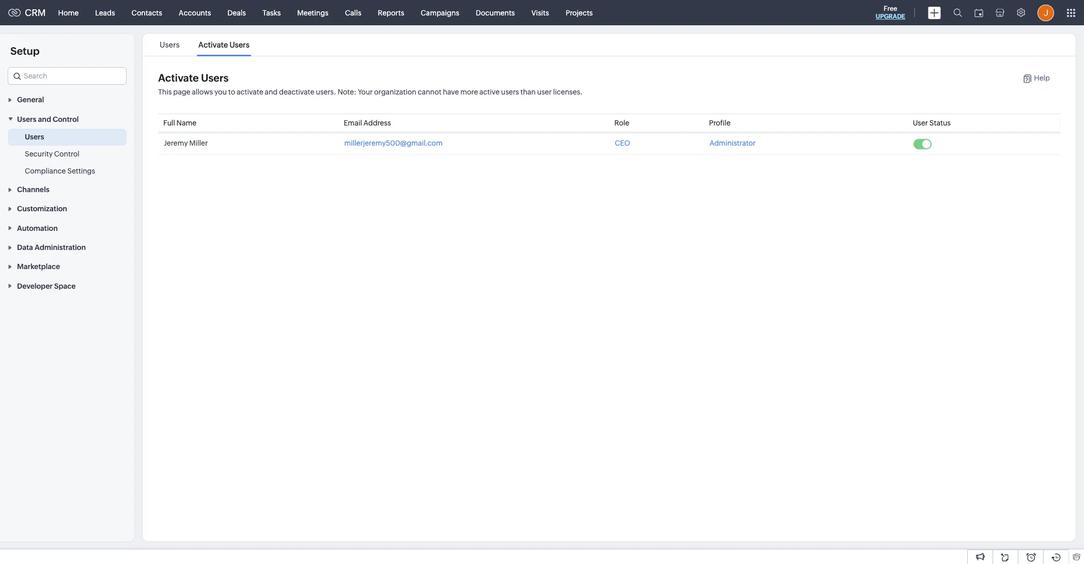 Task type: locate. For each thing, give the bounding box(es) containing it.
meetings link
[[289, 0, 337, 25]]

0 vertical spatial and
[[265, 88, 278, 96]]

leads
[[95, 9, 115, 17]]

this
[[158, 88, 172, 96]]

ceo link
[[615, 139, 631, 147]]

calls link
[[337, 0, 370, 25]]

and
[[265, 88, 278, 96], [38, 115, 51, 123]]

search element
[[948, 0, 969, 25]]

and inside dropdown button
[[38, 115, 51, 123]]

leads link
[[87, 0, 123, 25]]

activate users up the allows
[[158, 72, 229, 84]]

space
[[54, 282, 76, 290]]

security control link
[[25, 149, 79, 159]]

control inside security control link
[[54, 150, 79, 158]]

you
[[215, 88, 227, 96]]

0 horizontal spatial and
[[38, 115, 51, 123]]

this page allows you to activate and deactivate users. note: your organization cannot have more active users than user licenses.
[[158, 88, 583, 96]]

jeremy
[[164, 139, 188, 147]]

users up security
[[25, 133, 44, 141]]

users down general
[[17, 115, 36, 123]]

users
[[160, 40, 180, 49], [230, 40, 250, 49], [201, 72, 229, 84], [17, 115, 36, 123], [25, 133, 44, 141]]

users.
[[316, 88, 336, 96]]

users link up security
[[25, 132, 44, 142]]

settings
[[67, 167, 95, 175]]

setup
[[10, 45, 40, 57]]

customization button
[[0, 199, 134, 218]]

documents
[[476, 9, 515, 17]]

user
[[537, 88, 552, 96]]

and right activate
[[265, 88, 278, 96]]

allows
[[192, 88, 213, 96]]

developer space button
[[0, 276, 134, 296]]

users link inside list
[[158, 40, 181, 49]]

home
[[58, 9, 79, 17]]

name
[[177, 119, 197, 127]]

1 horizontal spatial and
[[265, 88, 278, 96]]

compliance settings link
[[25, 166, 95, 176]]

1 vertical spatial activate users
[[158, 72, 229, 84]]

your
[[358, 88, 373, 96]]

None field
[[8, 67, 127, 85]]

reports link
[[370, 0, 413, 25]]

0 vertical spatial control
[[53, 115, 79, 123]]

create menu element
[[922, 0, 948, 25]]

status
[[930, 119, 951, 127]]

0 vertical spatial users link
[[158, 40, 181, 49]]

1 vertical spatial users link
[[25, 132, 44, 142]]

and down general
[[38, 115, 51, 123]]

email
[[344, 119, 362, 127]]

campaigns
[[421, 9, 460, 17]]

developer space
[[17, 282, 76, 290]]

activate up page
[[158, 72, 199, 84]]

1 horizontal spatial users link
[[158, 40, 181, 49]]

control
[[53, 115, 79, 123], [54, 150, 79, 158]]

search image
[[954, 8, 963, 17]]

activate down accounts link
[[198, 40, 228, 49]]

miller
[[189, 139, 208, 147]]

users and control
[[17, 115, 79, 123]]

tasks link
[[254, 0, 289, 25]]

general
[[17, 96, 44, 104]]

profile
[[709, 119, 731, 127]]

ceo
[[615, 139, 631, 147]]

have
[[443, 88, 459, 96]]

control down general dropdown button
[[53, 115, 79, 123]]

list
[[150, 34, 259, 56]]

deals
[[228, 9, 246, 17]]

more
[[461, 88, 478, 96]]

projects
[[566, 9, 593, 17]]

0 horizontal spatial users link
[[25, 132, 44, 142]]

compliance
[[25, 167, 66, 175]]

users link down contacts
[[158, 40, 181, 49]]

users down deals
[[230, 40, 250, 49]]

full name
[[163, 119, 197, 127]]

activate users down deals
[[198, 40, 250, 49]]

1 vertical spatial and
[[38, 115, 51, 123]]

1 vertical spatial control
[[54, 150, 79, 158]]

automation
[[17, 224, 58, 233]]

visits
[[532, 9, 549, 17]]

activate users
[[198, 40, 250, 49], [158, 72, 229, 84]]

compliance settings
[[25, 167, 95, 175]]

to
[[228, 88, 235, 96]]

projects link
[[558, 0, 601, 25]]

calls
[[345, 9, 362, 17]]

visits link
[[523, 0, 558, 25]]

full
[[163, 119, 175, 127]]

list containing users
[[150, 34, 259, 56]]

customization
[[17, 205, 67, 213]]

users link
[[158, 40, 181, 49], [25, 132, 44, 142]]

user
[[913, 119, 929, 127]]

control up compliance settings
[[54, 150, 79, 158]]

users down contacts
[[160, 40, 180, 49]]

users link inside users and control region
[[25, 132, 44, 142]]

free
[[884, 5, 898, 12]]



Task type: describe. For each thing, give the bounding box(es) containing it.
page
[[173, 88, 190, 96]]

users inside users and control region
[[25, 133, 44, 141]]

reports
[[378, 9, 404, 17]]

marketplace button
[[0, 257, 134, 276]]

millerjeremy500@gmail.com
[[344, 139, 443, 147]]

users and control button
[[0, 109, 134, 129]]

email address
[[344, 119, 391, 127]]

cannot
[[418, 88, 442, 96]]

accounts link
[[171, 0, 219, 25]]

contacts
[[132, 9, 162, 17]]

users link for security control link
[[25, 132, 44, 142]]

deactivate
[[279, 88, 315, 96]]

tasks
[[263, 9, 281, 17]]

accounts
[[179, 9, 211, 17]]

1 vertical spatial activate
[[158, 72, 199, 84]]

help link
[[1013, 74, 1051, 83]]

user status
[[913, 119, 951, 127]]

contacts link
[[123, 0, 171, 25]]

activate users link
[[197, 40, 251, 49]]

data administration button
[[0, 238, 134, 257]]

note:
[[338, 88, 357, 96]]

licenses.
[[553, 88, 583, 96]]

users and control region
[[0, 129, 134, 180]]

general button
[[0, 90, 134, 109]]

administrator link
[[710, 139, 756, 147]]

control inside "users and control" dropdown button
[[53, 115, 79, 123]]

users inside "users and control" dropdown button
[[17, 115, 36, 123]]

0 vertical spatial activate users
[[198, 40, 250, 49]]

channels button
[[0, 180, 134, 199]]

help
[[1035, 74, 1051, 82]]

millerjeremy500@gmail.com link
[[344, 139, 443, 147]]

create menu image
[[929, 6, 941, 19]]

profile element
[[1032, 0, 1061, 25]]

profile image
[[1038, 4, 1055, 21]]

home link
[[50, 0, 87, 25]]

security control
[[25, 150, 79, 158]]

channels
[[17, 186, 49, 194]]

upgrade
[[876, 13, 906, 20]]

deals link
[[219, 0, 254, 25]]

automation button
[[0, 218, 134, 238]]

free upgrade
[[876, 5, 906, 20]]

crm
[[25, 7, 46, 18]]

Search text field
[[8, 68, 126, 84]]

security
[[25, 150, 53, 158]]

calendar image
[[975, 9, 984, 17]]

meetings
[[297, 9, 329, 17]]

role
[[615, 119, 630, 127]]

campaigns link
[[413, 0, 468, 25]]

jeremy miller
[[164, 139, 208, 147]]

documents link
[[468, 0, 523, 25]]

address
[[364, 119, 391, 127]]

data administration
[[17, 244, 86, 252]]

active
[[480, 88, 500, 96]]

organization
[[374, 88, 417, 96]]

marketplace
[[17, 263, 60, 271]]

crm link
[[8, 7, 46, 18]]

users
[[501, 88, 519, 96]]

than
[[521, 88, 536, 96]]

developer
[[17, 282, 53, 290]]

activate
[[237, 88, 263, 96]]

users up you
[[201, 72, 229, 84]]

0 vertical spatial activate
[[198, 40, 228, 49]]

administrator
[[710, 139, 756, 147]]

administration
[[35, 244, 86, 252]]

data
[[17, 244, 33, 252]]

users link for "activate users" link
[[158, 40, 181, 49]]



Task type: vqa. For each thing, say whether or not it's contained in the screenshot.
logo
no



